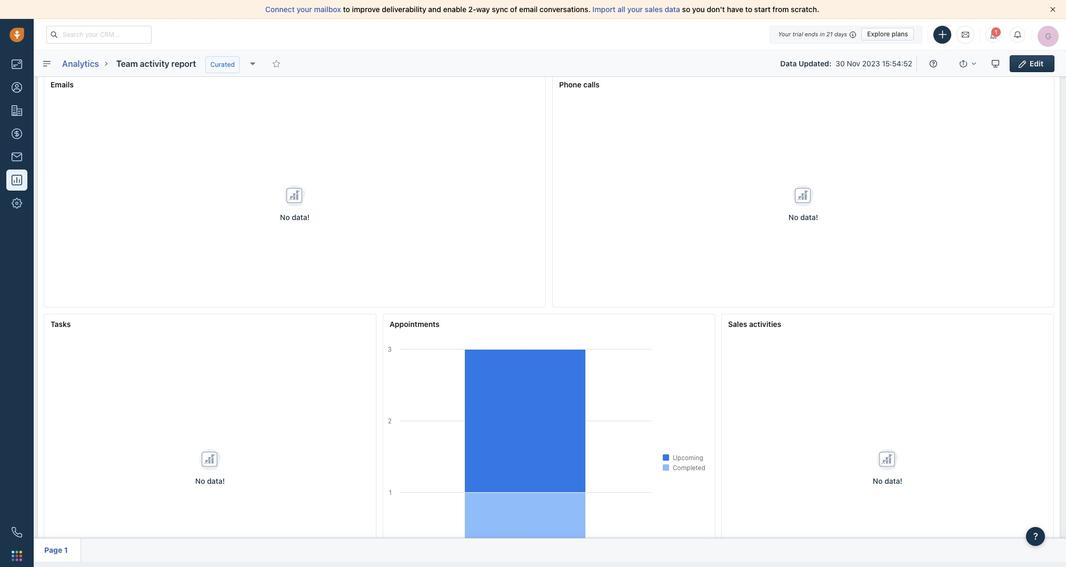 Task type: vqa. For each thing, say whether or not it's contained in the screenshot.
'Settings' popup button
no



Task type: locate. For each thing, give the bounding box(es) containing it.
1 to from the left
[[343, 5, 350, 14]]

data
[[665, 5, 680, 14]]

way
[[476, 5, 490, 14]]

1 horizontal spatial your
[[628, 5, 643, 14]]

0 horizontal spatial to
[[343, 5, 350, 14]]

your left mailbox
[[297, 5, 312, 14]]

21
[[827, 31, 833, 37]]

1
[[995, 29, 998, 35]]

phone element
[[6, 522, 27, 543]]

in
[[820, 31, 825, 37]]

ends
[[805, 31, 818, 37]]

trial
[[793, 31, 803, 37]]

0 horizontal spatial your
[[297, 5, 312, 14]]

to left start
[[746, 5, 753, 14]]

2-
[[469, 5, 476, 14]]

to right mailbox
[[343, 5, 350, 14]]

explore plans
[[867, 30, 908, 38]]

your trial ends in 21 days
[[778, 31, 847, 37]]

your
[[297, 5, 312, 14], [628, 5, 643, 14]]

improve
[[352, 5, 380, 14]]

2 your from the left
[[628, 5, 643, 14]]

conversations.
[[540, 5, 591, 14]]

explore
[[867, 30, 890, 38]]

freshworks switcher image
[[12, 551, 22, 561]]

plans
[[892, 30, 908, 38]]

2 to from the left
[[746, 5, 753, 14]]

deliverability
[[382, 5, 426, 14]]

phone image
[[12, 527, 22, 538]]

all
[[618, 5, 626, 14]]

import all your sales data link
[[593, 5, 682, 14]]

1 horizontal spatial to
[[746, 5, 753, 14]]

and
[[428, 5, 441, 14]]

scratch.
[[791, 5, 819, 14]]

to
[[343, 5, 350, 14], [746, 5, 753, 14]]

days
[[835, 31, 847, 37]]

connect your mailbox to improve deliverability and enable 2-way sync of email conversations. import all your sales data so you don't have to start from scratch.
[[265, 5, 819, 14]]

1 link
[[986, 27, 1002, 42]]

your right all
[[628, 5, 643, 14]]



Task type: describe. For each thing, give the bounding box(es) containing it.
1 your from the left
[[297, 5, 312, 14]]

start
[[754, 5, 771, 14]]

sales
[[645, 5, 663, 14]]

import
[[593, 5, 616, 14]]

have
[[727, 5, 744, 14]]

from
[[773, 5, 789, 14]]

of
[[510, 5, 517, 14]]

connect
[[265, 5, 295, 14]]

so
[[682, 5, 691, 14]]

you
[[692, 5, 705, 14]]

don't
[[707, 5, 725, 14]]

explore plans link
[[862, 28, 914, 41]]

close image
[[1051, 7, 1056, 12]]

mailbox
[[314, 5, 341, 14]]

email
[[519, 5, 538, 14]]

sync
[[492, 5, 508, 14]]

connect your mailbox link
[[265, 5, 343, 14]]

send email image
[[962, 30, 970, 39]]

your
[[778, 31, 791, 37]]

Search your CRM... text field
[[46, 26, 152, 43]]

enable
[[443, 5, 467, 14]]



